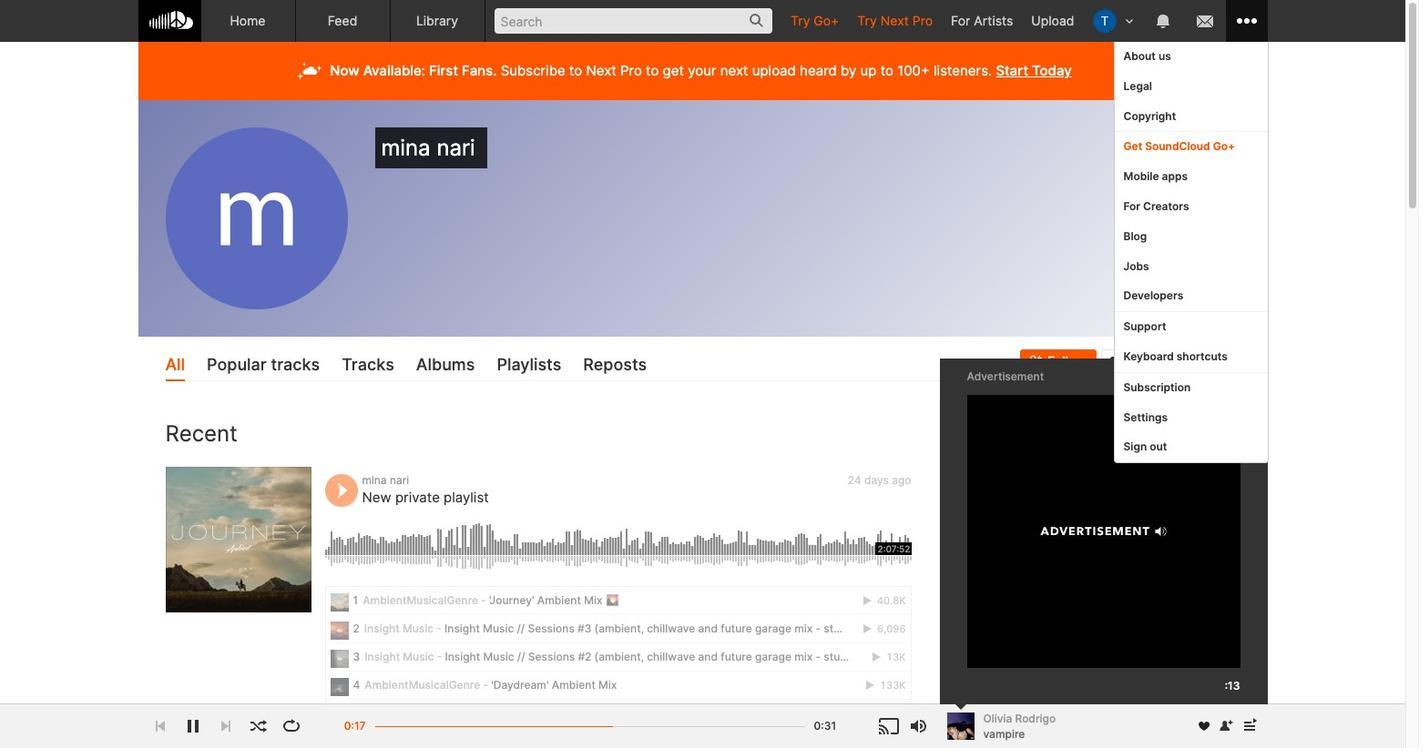 Task type: locate. For each thing, give the bounding box(es) containing it.
24 days ago
[[848, 473, 911, 487]]

start
[[996, 62, 1028, 79]]

listeners.
[[934, 62, 992, 79]]

1 horizontal spatial pro
[[913, 13, 933, 28]]

1 vertical spatial tracks
[[1160, 403, 1194, 417]]

feed
[[328, 13, 357, 28]]

upload
[[752, 62, 796, 79]]

next
[[720, 62, 748, 79]]

for left artists
[[951, 13, 970, 28]]

keyboard shortcuts
[[1124, 350, 1228, 363]]

next up 100+
[[881, 13, 909, 28]]

out
[[1150, 440, 1167, 454]]

get soundcloud go+ link
[[1115, 132, 1268, 162]]

0 horizontal spatial go+
[[814, 13, 839, 28]]

for
[[951, 13, 970, 28], [1124, 199, 1141, 213]]

jobs
[[1124, 259, 1149, 273]]

2 track stats element from the top
[[1022, 687, 1240, 707]]

mina
[[381, 135, 431, 161], [362, 473, 387, 487]]

tara schultz's avatar element
[[1093, 9, 1116, 33]]

mina nari link
[[362, 473, 409, 487]]

tracks for tracks
[[342, 355, 394, 374]]

1 vertical spatial nari
[[390, 473, 409, 487]]

mina up new
[[362, 473, 387, 487]]

mina inside mina nari new private playlist
[[362, 473, 387, 487]]

charts
[[1061, 522, 1101, 538]]

vampire element
[[947, 713, 974, 741]]

1 try from the left
[[791, 13, 810, 28]]

next up image
[[1238, 716, 1260, 738]]

new private playlist link
[[362, 489, 489, 506]]

now available: first fans. subscribe to next pro to get your next upload heard by up to 100+ listeners. start today
[[330, 62, 1072, 79]]

share
[[1129, 354, 1164, 369]]

go+
[[814, 13, 839, 28], [1213, 140, 1235, 153]]

track stats element down selected
[[1022, 621, 1240, 641]]

24
[[848, 473, 861, 487]]

None search field
[[485, 0, 782, 41]]

selected
[[1102, 605, 1155, 620]]

mina down available:
[[381, 135, 431, 161]]

0 horizontal spatial try
[[791, 13, 810, 28]]

1 track stats element from the top
[[1022, 621, 1240, 641]]

1 vertical spatial mina
[[362, 473, 387, 487]]

music
[[1022, 522, 1057, 538]]

387k
[[1039, 691, 1065, 704]]

0
[[1160, 418, 1171, 440]]

track stats element
[[1022, 621, 1240, 641], [1022, 687, 1240, 707]]

30
[[1073, 605, 1089, 620]]

go+ down copyright link
[[1213, 140, 1235, 153]]

for up blog
[[1124, 199, 1141, 213]]

1 vertical spatial track stats element
[[1022, 687, 1240, 707]]

try
[[791, 13, 810, 28], [857, 13, 877, 28]]

1 horizontal spatial to
[[646, 62, 659, 79]]

mobile apps link
[[1115, 162, 1268, 192]]

try up "heard"
[[791, 13, 810, 28]]

to right up
[[881, 62, 894, 79]]

follow
[[1048, 354, 1086, 369]]

subscribe
[[501, 62, 565, 79]]

tracks link
[[342, 351, 394, 382]]

ago
[[892, 473, 911, 487]]

0 horizontal spatial nari
[[390, 473, 409, 487]]

0 vertical spatial for
[[951, 13, 970, 28]]

try go+ link
[[782, 0, 848, 41]]

1 vertical spatial pro
[[620, 62, 642, 79]]

2 try from the left
[[857, 13, 877, 28]]

for inside 'link'
[[951, 13, 970, 28]]

mina nari's avatar element
[[165, 128, 348, 310]]

1 horizontal spatial try
[[857, 13, 877, 28]]

try next pro link
[[848, 0, 942, 41]]

nari inside mina nari new private playlist
[[390, 473, 409, 487]]

view all link
[[967, 481, 1240, 509]]

track stats element for 'infinite' ambient mix element
[[1022, 687, 1240, 707]]

100+
[[897, 62, 930, 79]]

nari down first
[[437, 135, 475, 161]]

first
[[429, 62, 458, 79]]

like image
[[967, 484, 986, 506]]

0:17
[[344, 720, 366, 733]]

track stats element containing 387k
[[1022, 687, 1240, 707]]

2 horizontal spatial to
[[881, 62, 894, 79]]

for for for creators
[[1124, 199, 1141, 213]]

home
[[230, 13, 266, 28]]

private
[[395, 489, 440, 506]]

1 horizontal spatial tracks
[[1160, 403, 1194, 417]]

0 vertical spatial next
[[881, 13, 909, 28]]

to left get
[[646, 62, 659, 79]]

us
[[1159, 49, 1171, 63]]

support
[[1124, 320, 1167, 334]]

tracks
[[342, 355, 394, 374], [1160, 403, 1194, 417]]

albums link
[[416, 351, 475, 382]]

view
[[1194, 487, 1223, 502]]

1 horizontal spatial for
[[1124, 199, 1141, 213]]

about us link
[[1115, 42, 1268, 72]]

0 horizontal spatial to
[[569, 62, 582, 79]]

2 to from the left
[[646, 62, 659, 79]]

about
[[1124, 49, 1156, 63]]

0 vertical spatial nari
[[437, 135, 475, 161]]

progress bar
[[375, 718, 805, 748]]

go+ up "heard"
[[814, 13, 839, 28]]

your
[[688, 62, 716, 79]]

all
[[1227, 487, 1240, 502]]

try for try next pro
[[857, 13, 877, 28]]

playlist
[[444, 489, 489, 506]]

to right subscribe
[[569, 62, 582, 79]]

try up up
[[857, 13, 877, 28]]

1 horizontal spatial nari
[[437, 135, 475, 161]]

keyboard
[[1124, 350, 1174, 363]]

0 vertical spatial pro
[[913, 13, 933, 28]]

sign out
[[1124, 440, 1167, 454]]

tracks right tracks
[[342, 355, 394, 374]]

playlist stats element
[[1022, 555, 1240, 575]]

legal
[[1124, 79, 1152, 93]]

ambientmusicalgenre link
[[1022, 654, 1154, 669]]

0 horizontal spatial pro
[[620, 62, 642, 79]]

1 vertical spatial go+
[[1213, 140, 1235, 153]]

next down search search field
[[586, 62, 617, 79]]

pro up 100+
[[913, 13, 933, 28]]

pro left get
[[620, 62, 642, 79]]

0 vertical spatial mina
[[381, 135, 431, 161]]

0 vertical spatial tracks
[[342, 355, 394, 374]]

tracks up 0
[[1160, 403, 1194, 417]]

1 horizontal spatial go+
[[1213, 140, 1235, 153]]

subscription link
[[1115, 373, 1268, 403]]

following image
[[967, 733, 986, 749]]

0 horizontal spatial for
[[951, 13, 970, 28]]

fans.
[[462, 62, 497, 79]]

for creators
[[1124, 199, 1189, 213]]

follow button
[[1020, 350, 1097, 374]]

track stats element up olivia rodrigo link
[[1022, 687, 1240, 707]]

view all
[[1194, 487, 1240, 502]]

episode 30 - selected & mixed by kyrro element
[[967, 589, 1013, 635]]

upload
[[1031, 13, 1074, 28]]

support link
[[1115, 313, 1268, 342]]

0 horizontal spatial tracks
[[342, 355, 394, 374]]

mobile apps
[[1124, 170, 1188, 183]]

1 vertical spatial for
[[1124, 199, 1141, 213]]

shortcuts
[[1177, 350, 1228, 363]]

0 horizontal spatial next
[[586, 62, 617, 79]]

0 vertical spatial track stats element
[[1022, 621, 1240, 641]]

episode 30 - selected & mixed by kyrro
[[1022, 605, 1261, 620]]

3 to from the left
[[881, 62, 894, 79]]

nari up private
[[390, 473, 409, 487]]

for creators link
[[1115, 192, 1268, 222]]



Task type: describe. For each thing, give the bounding box(es) containing it.
tracks for tracks 0
[[1160, 403, 1194, 417]]

jobs link
[[1115, 252, 1268, 282]]

popular tracks link
[[207, 351, 320, 382]]

310 link
[[1182, 691, 1219, 704]]

music charts link
[[1022, 522, 1101, 538]]

mina for mina nari new private playlist
[[362, 473, 387, 487]]

olivia rodrigo vampire
[[983, 712, 1056, 741]]

0 vertical spatial go+
[[814, 13, 839, 28]]

9,211 link
[[1073, 691, 1119, 704]]

episode
[[1022, 605, 1070, 620]]

&
[[1159, 605, 1167, 620]]

try next pro
[[857, 13, 933, 28]]

popular tracks
[[207, 355, 320, 374]]

reposts link
[[583, 351, 647, 382]]

2
[[968, 418, 980, 440]]

mina nari
[[381, 135, 481, 161]]

all
[[165, 355, 185, 374]]

mina nari new private playlist
[[362, 473, 489, 506]]

nari for mina nari
[[437, 135, 475, 161]]

1 to from the left
[[569, 62, 582, 79]]

share button
[[1102, 350, 1175, 374]]

now
[[330, 62, 360, 79]]

ambientmusicalgenre
[[1022, 654, 1154, 669]]

today
[[1032, 62, 1072, 79]]

track stats element for episode 30 - selected & mixed by kyrro element on the right
[[1022, 621, 1240, 641]]

for artists
[[951, 13, 1013, 28]]

albums
[[416, 355, 475, 374]]

get
[[1124, 140, 1143, 153]]

following
[[1069, 403, 1117, 417]]

reposts
[[583, 355, 647, 374]]

by
[[841, 62, 857, 79]]

recent
[[165, 421, 238, 448]]

following link
[[1059, 401, 1148, 440]]

advertisement
[[967, 370, 1044, 384]]

all link
[[165, 351, 185, 382]]

followers
[[968, 403, 1017, 417]]

popular
[[207, 355, 267, 374]]

'infinite' ambient mix element
[[967, 655, 1013, 700]]

for for for artists
[[951, 13, 970, 28]]

playlists
[[497, 355, 561, 374]]

sign out link
[[1115, 433, 1268, 463]]

artists
[[974, 13, 1013, 28]]

kyrro
[[1230, 605, 1261, 620]]

1 vertical spatial next
[[586, 62, 617, 79]]

310
[[1199, 691, 1219, 704]]

try for try go+
[[791, 13, 810, 28]]

rodrigo
[[1015, 712, 1056, 726]]

mina for mina nari
[[381, 135, 431, 161]]

creators
[[1143, 199, 1189, 213]]

home link
[[201, 0, 296, 42]]

olivia rodrigo link
[[983, 711, 1186, 727]]

copyright
[[1124, 109, 1176, 123]]

get soundcloud go+
[[1124, 140, 1235, 153]]

9,211
[[1091, 691, 1119, 704]]

by
[[1211, 605, 1226, 620]]

pop element
[[967, 523, 1013, 569]]

new private playlist element
[[165, 467, 311, 613]]

get
[[663, 62, 684, 79]]

subscription
[[1124, 381, 1191, 394]]

new
[[362, 489, 391, 506]]

pop
[[1022, 539, 1045, 554]]

library link
[[390, 0, 485, 42]]

olivia
[[983, 712, 1012, 726]]

for artists link
[[942, 0, 1022, 41]]

days
[[864, 473, 889, 487]]

nari for mina nari new private playlist
[[390, 473, 409, 487]]

blog link
[[1115, 222, 1268, 252]]

blog
[[1124, 229, 1147, 243]]

library
[[416, 13, 458, 28]]

developers
[[1124, 289, 1184, 303]]

apps
[[1162, 170, 1188, 183]]

legal link
[[1115, 72, 1268, 102]]

1 horizontal spatial next
[[881, 13, 909, 28]]

4,394
[[1145, 691, 1174, 704]]

heard
[[800, 62, 837, 79]]

start today link
[[996, 62, 1072, 79]]

0:31
[[814, 720, 836, 733]]

music charts pop
[[1022, 522, 1101, 554]]

settings link
[[1115, 403, 1268, 433]]

copyright link
[[1115, 102, 1268, 132]]

vampire
[[983, 727, 1025, 741]]

playlists link
[[497, 351, 561, 382]]

tracks
[[271, 355, 320, 374]]

Search search field
[[494, 8, 772, 34]]



Task type: vqa. For each thing, say whether or not it's contained in the screenshot.
Santa Claus Is Coming To Town element
no



